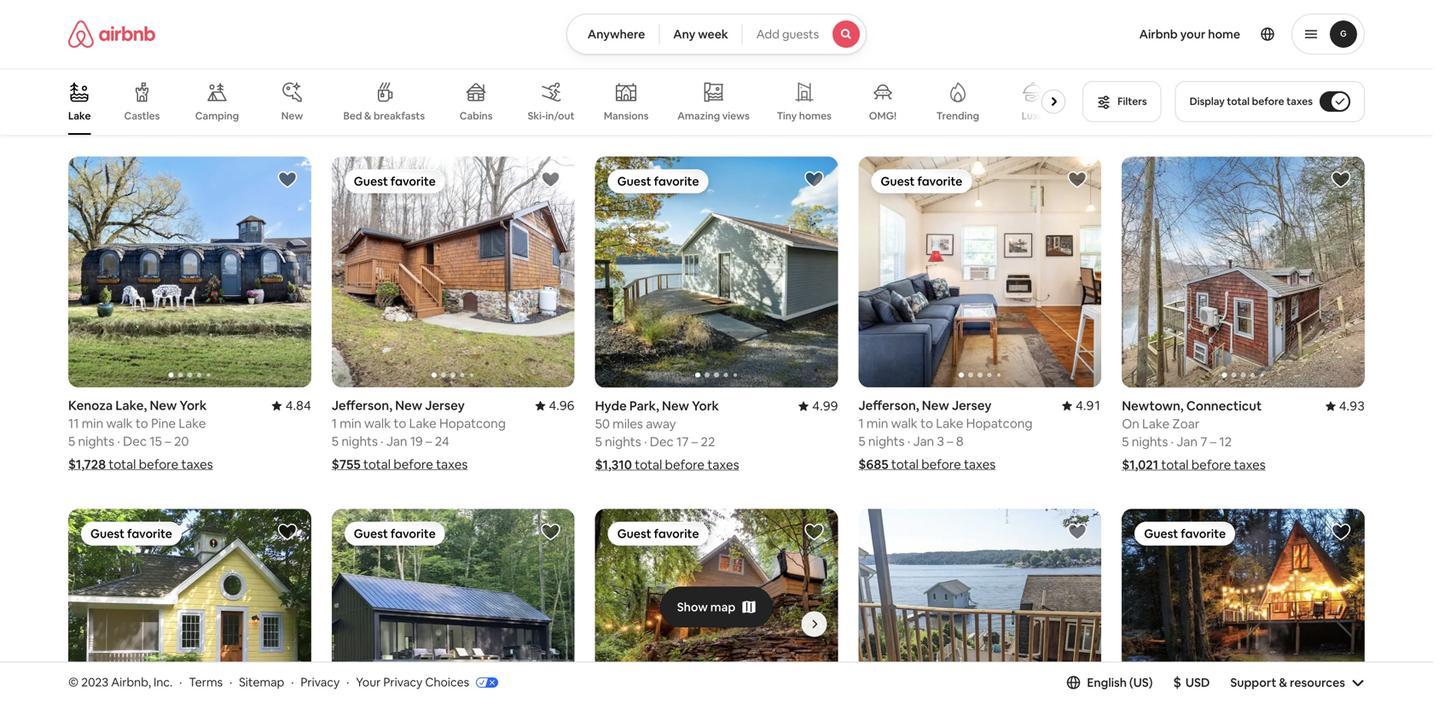 Task type: describe. For each thing, give the bounding box(es) containing it.
1 for jefferson, new jersey 1 min walk to lake hopatcong 5 nights · jan 3 – 8 $685 total before taxes
[[859, 415, 864, 432]]

add to wishlist: hopatcong, new jersey image
[[1068, 522, 1088, 542]]

dec inside the kenoza lake, new york 11 min walk to pine lake 5 nights · dec 15 – 20 $1,728 total before taxes
[[123, 433, 147, 450]]

· right terms link
[[230, 675, 232, 690]]

cabins
[[460, 109, 493, 122]]

total inside 39 miles away 5 nights · jan 14 – 19 $1,541 total before taxes
[[371, 104, 399, 121]]

min for jefferson, new jersey 1 min walk to lake hopatcong 5 nights · jan 3 – 8 $685 total before taxes
[[867, 415, 889, 432]]

trending
[[937, 109, 980, 122]]

before down hopatcong, new jersey on lake hopatcong
[[922, 104, 962, 121]]

3
[[937, 433, 945, 450]]

tiny
[[777, 109, 797, 122]]

14 for $1,541
[[410, 81, 423, 98]]

min for jefferson, new jersey 1 min walk to lake hopatcong 5 nights · jan 19 – 24 $755 total before taxes
[[340, 415, 362, 432]]

lake down near
[[68, 109, 91, 122]]

& for resources
[[1280, 675, 1288, 690]]

nights inside hyde park, new york 50 miles away 5 nights · dec 17 – 22 $1,310 total before taxes
[[605, 433, 642, 450]]

24
[[435, 433, 450, 450]]

– inside jefferson, new jersey 1 min walk to lake hopatcong 5 nights · jan 3 – 8 $685 total before taxes
[[947, 433, 954, 450]]

total right $1,244 at the left
[[637, 104, 664, 121]]

(us)
[[1130, 675, 1153, 690]]

· left the privacy link
[[291, 675, 294, 690]]

$ usd
[[1174, 674, 1211, 691]]

ski-in/out
[[528, 109, 575, 122]]

montclair, new jersey 17 miles away
[[595, 45, 727, 80]]

your
[[356, 675, 381, 690]]

nights inside the kenoza lake, new york 11 min walk to pine lake 5 nights · dec 15 – 20 $1,728 total before taxes
[[78, 433, 114, 450]]

5 inside the kenoza lake, new york 11 min walk to pine lake 5 nights · dec 15 – 20 $1,728 total before taxes
[[68, 433, 75, 450]]

lake inside jefferson, new jersey 1 min walk to lake hopatcong 5 nights · jan 19 – 24 $755 total before taxes
[[409, 415, 437, 432]]

4.96 out of 5 average rating image
[[535, 397, 575, 414]]

$1,728
[[68, 456, 106, 473]]

$1,244 total before taxes
[[595, 104, 741, 121]]

before down 18
[[667, 104, 707, 121]]

privacy link
[[301, 675, 340, 690]]

4.9
[[1347, 45, 1366, 62]]

total right display
[[1228, 95, 1250, 108]]

english (us) button
[[1067, 675, 1153, 690]]

add to wishlist: hyde park, new york image
[[804, 170, 825, 190]]

hyde
[[595, 397, 627, 414]]

$1,244
[[595, 104, 634, 121]]

airbnb your home
[[1140, 26, 1241, 42]]

kenoza
[[68, 397, 113, 414]]

5 inside '33 miles away 5 nights · jan 14 – 19 $1,770 total before taxes'
[[1122, 81, 1130, 98]]

away inside '33 miles away 5 nights · jan 14 – 19 $1,770 total before taxes'
[[1173, 63, 1203, 80]]

airbnb,
[[111, 675, 151, 690]]

50
[[595, 415, 610, 432]]

inc.
[[154, 675, 173, 690]]

support & resources button
[[1231, 675, 1366, 690]]

ski-
[[528, 109, 546, 122]]

min inside the kenoza lake, new york 11 min walk to pine lake 5 nights · dec 15 – 20 $1,728 total before taxes
[[82, 415, 103, 432]]

dec inside hyde park, new york 50 miles away 5 nights · dec 17 – 22 $1,310 total before taxes
[[650, 433, 674, 450]]

jan inside '33 miles away 5 nights · jan 14 – 19 $1,770 total before taxes'
[[1177, 81, 1198, 98]]

$902 total before taxes
[[859, 104, 996, 121]]

newton, new jersey near paulins kill lake
[[68, 45, 192, 80]]

connecticut
[[1187, 397, 1263, 414]]

tiny homes
[[777, 109, 832, 122]]

bed & breakfasts
[[343, 109, 425, 122]]

before inside newtown, connecticut on lake zoar 5 nights · jan 7 – 12 $1,021 total before taxes
[[1192, 456, 1232, 473]]

nights up $1,244 at the left
[[605, 81, 642, 98]]

$1,115 total before taxes
[[68, 104, 209, 121]]

week
[[698, 26, 729, 42]]

– inside the kenoza lake, new york 11 min walk to pine lake 5 nights · dec 15 – 20 $1,728 total before taxes
[[165, 433, 171, 450]]

hopatcong inside hopatcong, new jersey on lake hopatcong
[[909, 63, 976, 80]]

sitemap
[[239, 675, 285, 690]]

map
[[711, 600, 736, 615]]

taxes inside '33 miles away 5 nights · jan 14 – 19 $1,770 total before taxes'
[[1236, 104, 1268, 121]]

23
[[702, 81, 716, 98]]

new inside newton, new jersey near paulins kill lake
[[122, 45, 150, 62]]

filters
[[1118, 95, 1148, 108]]

your privacy choices link
[[356, 675, 499, 691]]

4.99 out of 5 average rating image
[[799, 397, 838, 414]]

total inside jefferson, new jersey 1 min walk to lake hopatcong 5 nights · jan 19 – 24 $755 total before taxes
[[363, 456, 391, 473]]

4.95 out of 5 average rating image
[[535, 45, 575, 62]]

hopatcong, new jersey on lake hopatcong
[[859, 45, 1003, 80]]

19 for 33 miles away 5 nights · jan 14 – 19 $1,770 total before taxes
[[1226, 81, 1238, 98]]

before inside hyde park, new york 50 miles away 5 nights · dec 17 – 22 $1,310 total before taxes
[[665, 456, 705, 473]]

camping
[[195, 109, 239, 122]]

group containing amazing views
[[68, 68, 1073, 135]]

add to wishlist: highland, new york image
[[277, 522, 298, 542]]

jan inside jefferson, new jersey 1 min walk to lake hopatcong 5 nights · jan 19 – 24 $755 total before taxes
[[387, 433, 408, 450]]

before inside '33 miles away 5 nights · jan 14 – 19 $1,770 total before taxes'
[[1193, 104, 1233, 121]]

14 for $1,770
[[1201, 81, 1214, 98]]

hopatcong,
[[859, 45, 930, 62]]

miles inside '33 miles away 5 nights · jan 14 – 19 $1,770 total before taxes'
[[1140, 63, 1170, 80]]

· inside hyde park, new york 50 miles away 5 nights · dec 17 – 22 $1,310 total before taxes
[[644, 433, 647, 450]]

lake,
[[116, 397, 147, 414]]

newtown,
[[1122, 397, 1184, 414]]

5 inside jefferson, new jersey 1 min walk to lake hopatcong 5 nights · jan 19 – 24 $755 total before taxes
[[332, 433, 339, 450]]

jan down paulins on the left of page
[[123, 81, 144, 98]]

5 down near
[[68, 81, 75, 98]]

dec left 18
[[650, 81, 674, 98]]

nights inside '33 miles away 5 nights · jan 14 – 19 $1,770 total before taxes'
[[1132, 81, 1169, 98]]

nights inside jefferson, new jersey 1 min walk to lake hopatcong 5 nights · jan 19 – 24 $755 total before taxes
[[342, 433, 378, 450]]

home
[[1209, 26, 1241, 42]]

total inside '33 miles away 5 nights · jan 14 – 19 $1,770 total before taxes'
[[1163, 104, 1190, 121]]

english
[[1088, 675, 1127, 690]]

jersey for jefferson, new jersey 1 min walk to lake hopatcong 5 nights · jan 19 – 24 $755 total before taxes
[[425, 397, 465, 414]]

omg!
[[869, 109, 897, 122]]

22
[[701, 433, 716, 450]]

walk for jefferson, new jersey 1 min walk to lake hopatcong 5 nights · jan 19 – 24 $755 total before taxes
[[364, 415, 391, 432]]

4.96
[[549, 397, 575, 414]]

5 nights for near
[[68, 81, 114, 98]]

4.84
[[286, 397, 311, 414]]

before down kill
[[135, 104, 175, 121]]

zoar
[[1173, 415, 1200, 432]]

5 up $902
[[859, 81, 866, 98]]

kill
[[142, 63, 159, 80]]

– inside 39 miles away 5 nights · jan 14 – 19 $1,541 total before taxes
[[426, 81, 432, 98]]

none search field containing anywhere
[[567, 14, 867, 55]]

near
[[68, 63, 96, 80]]

york for kenoza lake, new york
[[180, 397, 207, 414]]

– inside newtown, connecticut on lake zoar 5 nights · jan 7 – 12 $1,021 total before taxes
[[1211, 433, 1217, 450]]

4.91
[[1076, 397, 1102, 414]]

©
[[68, 675, 79, 690]]

· inside jefferson, new jersey 1 min walk to lake hopatcong 5 nights · jan 19 – 24 $755 total before taxes
[[381, 433, 384, 450]]

lake inside hopatcong, new jersey on lake hopatcong
[[879, 63, 907, 80]]

$
[[1174, 674, 1182, 691]]

any
[[674, 26, 696, 42]]

jersey for montclair, new jersey 17 miles away
[[687, 45, 727, 62]]

park,
[[630, 397, 660, 414]]

lake inside the kenoza lake, new york 11 min walk to pine lake 5 nights · dec 15 – 20 $1,728 total before taxes
[[179, 415, 206, 432]]

total right $1,115
[[105, 104, 132, 121]]

hopatcong for jefferson, new jersey 1 min walk to lake hopatcong 5 nights · jan 3 – 8 $685 total before taxes
[[967, 415, 1033, 432]]

on inside hopatcong, new jersey on lake hopatcong
[[859, 63, 876, 80]]

anywhere
[[588, 26, 645, 42]]

to inside the kenoza lake, new york 11 min walk to pine lake 5 nights · dec 15 – 20 $1,728 total before taxes
[[136, 415, 148, 432]]

taxes inside hyde park, new york 50 miles away 5 nights · dec 17 – 22 $1,310 total before taxes
[[708, 456, 740, 473]]

airbnb
[[1140, 26, 1178, 42]]

nights inside 39 miles away 5 nights · jan 14 – 19 $1,541 total before taxes
[[342, 81, 378, 98]]

miles inside 39 miles away 5 nights · jan 14 – 19 $1,541 total before taxes
[[349, 63, 380, 80]]

8
[[957, 433, 964, 450]]

– inside jefferson, new jersey 1 min walk to lake hopatcong 5 nights · jan 19 – 24 $755 total before taxes
[[426, 433, 432, 450]]

$1,770
[[1122, 104, 1160, 121]]

7 inside newtown, connecticut on lake zoar 5 nights · jan 7 – 12 $1,021 total before taxes
[[1201, 433, 1208, 450]]

lake inside newtown, connecticut on lake zoar 5 nights · jan 7 – 12 $1,021 total before taxes
[[1143, 415, 1170, 432]]

add to wishlist: jefferson, new jersey image for 4.96
[[541, 170, 561, 190]]

before inside the kenoza lake, new york 11 min walk to pine lake 5 nights · dec 15 – 20 $1,728 total before taxes
[[139, 456, 179, 473]]

show map
[[677, 600, 736, 615]]

taxes inside jefferson, new jersey 1 min walk to lake hopatcong 5 nights · jan 19 – 24 $755 total before taxes
[[436, 456, 468, 473]]

17 inside montclair, new jersey 17 miles away
[[595, 63, 608, 80]]

$1,310
[[595, 456, 632, 473]]

$1,021
[[1122, 456, 1159, 473]]

· inside newtown, connecticut on lake zoar 5 nights · jan 7 – 12 $1,021 total before taxes
[[1171, 433, 1174, 450]]

add to wishlist: newtown, connecticut image
[[1331, 170, 1352, 190]]

7 for hopatcong
[[957, 81, 964, 98]]

add to wishlist: kerhonkson, new york image
[[541, 522, 561, 542]]

jan up $902 total before taxes
[[914, 81, 935, 98]]

39
[[332, 63, 346, 80]]

breakfasts
[[374, 109, 425, 122]]

york for hyde park, new york
[[692, 397, 719, 414]]

lake inside newton, new jersey near paulins kill lake
[[162, 63, 189, 80]]

before right display
[[1253, 95, 1285, 108]]

5 nights for on
[[859, 81, 905, 98]]

4.84 out of 5 average rating image
[[272, 397, 311, 414]]

luxe
[[1022, 109, 1045, 122]]

· inside '33 miles away 5 nights · jan 14 – 19 $1,770 total before taxes'
[[1171, 81, 1174, 98]]

add guests
[[757, 26, 819, 42]]

support
[[1231, 675, 1277, 690]]



Task type: vqa. For each thing, say whether or not it's contained in the screenshot.
the pm inside the 5:00 PM–6:00 PM (EDT) $20 / person
no



Task type: locate. For each thing, give the bounding box(es) containing it.
to for jefferson, new jersey 1 min walk to lake hopatcong 5 nights · jan 19 – 24 $755 total before taxes
[[394, 415, 407, 432]]

2 1 from the left
[[859, 415, 864, 432]]

1 horizontal spatial &
[[1280, 675, 1288, 690]]

· left 15
[[117, 433, 120, 450]]

33 miles away 5 nights · jan 14 – 19 $1,770 total before taxes
[[1122, 63, 1268, 121]]

min up $685
[[867, 415, 889, 432]]

taxes inside jefferson, new jersey 1 min walk to lake hopatcong 5 nights · jan 3 – 8 $685 total before taxes
[[964, 456, 996, 473]]

· inside jefferson, new jersey 1 min walk to lake hopatcong 5 nights · jan 3 – 8 $685 total before taxes
[[908, 433, 911, 450]]

airbnb your home link
[[1130, 16, 1251, 52]]

nights up $1,021 on the bottom of the page
[[1132, 433, 1169, 450]]

york inside hyde park, new york 50 miles away 5 nights · dec 17 – 22 $1,310 total before taxes
[[692, 397, 719, 414]]

2 min from the left
[[340, 415, 362, 432]]

total inside jefferson, new jersey 1 min walk to lake hopatcong 5 nights · jan 3 – 8 $685 total before taxes
[[892, 456, 919, 473]]

& right support at the right bottom of page
[[1280, 675, 1288, 690]]

2 2 from the left
[[937, 81, 945, 98]]

guests
[[783, 26, 819, 42]]

your
[[1181, 26, 1206, 42]]

& for breakfasts
[[364, 109, 372, 122]]

0 horizontal spatial 14
[[410, 81, 423, 98]]

2 horizontal spatial 5 nights
[[859, 81, 905, 98]]

· left 24
[[381, 433, 384, 450]]

miles inside hyde park, new york 50 miles away 5 nights · dec 17 – 22 $1,310 total before taxes
[[613, 415, 643, 432]]

add to wishlist: glen spey, new york image
[[804, 522, 825, 542]]

jersey inside newton, new jersey near paulins kill lake
[[152, 45, 192, 62]]

2 jefferson, from the left
[[859, 397, 920, 414]]

walk inside the kenoza lake, new york 11 min walk to pine lake 5 nights · dec 15 – 20 $1,728 total before taxes
[[106, 415, 133, 432]]

dec down park,
[[650, 433, 674, 450]]

$1,115
[[68, 104, 102, 121]]

jefferson, new jersey 1 min walk to lake hopatcong 5 nights · jan 3 – 8 $685 total before taxes
[[859, 397, 1033, 473]]

jersey for newton, new jersey near paulins kill lake
[[152, 45, 192, 62]]

before right $1,770
[[1193, 104, 1233, 121]]

nights
[[78, 81, 114, 98], [342, 81, 378, 98], [869, 81, 905, 98], [605, 81, 642, 98], [1132, 81, 1169, 98], [78, 433, 114, 450], [342, 433, 378, 450], [869, 433, 905, 450], [605, 433, 642, 450], [1132, 433, 1169, 450]]

min inside jefferson, new jersey 1 min walk to lake hopatcong 5 nights · jan 3 – 8 $685 total before taxes
[[867, 415, 889, 432]]

0 vertical spatial on
[[859, 63, 876, 80]]

2 horizontal spatial walk
[[892, 415, 918, 432]]

1 jefferson, from the left
[[332, 397, 393, 414]]

jan inside newtown, connecticut on lake zoar 5 nights · jan 7 – 12 $1,021 total before taxes
[[1177, 433, 1198, 450]]

before down 12
[[1192, 456, 1232, 473]]

5 inside newtown, connecticut on lake zoar 5 nights · jan 7 – 12 $1,021 total before taxes
[[1122, 433, 1130, 450]]

5 inside 39 miles away 5 nights · jan 14 – 19 $1,541 total before taxes
[[332, 81, 339, 98]]

add guests button
[[742, 14, 867, 55]]

2 york from the left
[[692, 397, 719, 414]]

0 horizontal spatial 7
[[166, 81, 173, 98]]

1 up $685
[[859, 415, 864, 432]]

19 inside jefferson, new jersey 1 min walk to lake hopatcong 5 nights · jan 19 – 24 $755 total before taxes
[[410, 433, 423, 450]]

total right $685
[[892, 456, 919, 473]]

1 vertical spatial on
[[1122, 415, 1140, 432]]

new inside jefferson, new jersey 1 min walk to lake hopatcong 5 nights · jan 19 – 24 $755 total before taxes
[[395, 397, 423, 414]]

taxes inside the kenoza lake, new york 11 min walk to pine lake 5 nights · dec 15 – 20 $1,728 total before taxes
[[181, 456, 213, 473]]

jersey inside montclair, new jersey 17 miles away
[[687, 45, 727, 62]]

nights inside newtown, connecticut on lake zoar 5 nights · jan 7 – 12 $1,021 total before taxes
[[1132, 433, 1169, 450]]

away inside 39 miles away 5 nights · jan 14 – 19 $1,541 total before taxes
[[383, 63, 413, 80]]

7 up $1,115 total before taxes
[[166, 81, 173, 98]]

5 inside hyde park, new york 50 miles away 5 nights · dec 17 – 22 $1,310 total before taxes
[[595, 433, 602, 450]]

17
[[595, 63, 608, 80], [677, 433, 689, 450]]

hopatcong for jefferson, new jersey 1 min walk to lake hopatcong 5 nights · jan 19 – 24 $755 total before taxes
[[440, 415, 506, 432]]

1
[[332, 415, 337, 432], [859, 415, 864, 432]]

away up breakfasts
[[383, 63, 413, 80]]

1 1 from the left
[[332, 415, 337, 432]]

jefferson, inside jefferson, new jersey 1 min walk to lake hopatcong 5 nights · jan 19 – 24 $755 total before taxes
[[332, 397, 393, 414]]

profile element
[[888, 0, 1366, 68]]

0 horizontal spatial min
[[82, 415, 103, 432]]

None search field
[[567, 14, 867, 55]]

1 14 from the left
[[410, 81, 423, 98]]

0 horizontal spatial privacy
[[301, 675, 340, 690]]

lake inside jefferson, new jersey 1 min walk to lake hopatcong 5 nights · jan 3 – 8 $685 total before taxes
[[936, 415, 964, 432]]

total inside the kenoza lake, new york 11 min walk to pine lake 5 nights · dec 15 – 20 $1,728 total before taxes
[[109, 456, 136, 473]]

3 min from the left
[[867, 415, 889, 432]]

newtown, connecticut on lake zoar 5 nights · jan 7 – 12 $1,021 total before taxes
[[1122, 397, 1266, 473]]

1 up $755
[[332, 415, 337, 432]]

20
[[174, 433, 189, 450]]

amazing
[[678, 109, 720, 122]]

4.93 out of 5 average rating image
[[1326, 397, 1366, 414]]

1 horizontal spatial jan 2 – 7
[[914, 81, 964, 98]]

· up bed & breakfasts
[[381, 81, 384, 98]]

17 down montclair, on the top left
[[595, 63, 608, 80]]

0 horizontal spatial york
[[180, 397, 207, 414]]

to inside jefferson, new jersey 1 min walk to lake hopatcong 5 nights · jan 3 – 8 $685 total before taxes
[[921, 415, 934, 432]]

5 down '39'
[[332, 81, 339, 98]]

nights up $1,310
[[605, 433, 642, 450]]

1 horizontal spatial privacy
[[384, 675, 423, 690]]

11
[[68, 415, 79, 432]]

jan 2 – 7 for kill
[[123, 81, 173, 98]]

1 horizontal spatial 14
[[1201, 81, 1214, 98]]

2 add to wishlist: jefferson, new jersey image from the left
[[1068, 170, 1088, 190]]

new inside montclair, new jersey 17 miles away
[[657, 45, 684, 62]]

18
[[677, 81, 690, 98]]

2 for kill
[[147, 81, 154, 98]]

jersey up trending
[[963, 45, 1003, 62]]

0 horizontal spatial 5 nights
[[68, 81, 114, 98]]

before down 3 at the right bottom of the page
[[922, 456, 962, 473]]

2 horizontal spatial 7
[[1201, 433, 1208, 450]]

1 horizontal spatial to
[[394, 415, 407, 432]]

7 up trending
[[957, 81, 964, 98]]

jefferson, inside jefferson, new jersey 1 min walk to lake hopatcong 5 nights · jan 3 – 8 $685 total before taxes
[[859, 397, 920, 414]]

before inside jefferson, new jersey 1 min walk to lake hopatcong 5 nights · jan 19 – 24 $755 total before taxes
[[394, 456, 433, 473]]

away up display
[[1173, 63, 1203, 80]]

39 miles away 5 nights · jan 14 – 19 $1,541 total before taxes
[[332, 63, 476, 121]]

on down hopatcong,
[[859, 63, 876, 80]]

jan inside jefferson, new jersey 1 min walk to lake hopatcong 5 nights · jan 3 – 8 $685 total before taxes
[[914, 433, 935, 450]]

dec 18 – 23
[[650, 81, 716, 98]]

new inside group
[[281, 109, 303, 122]]

before inside 39 miles away 5 nights · jan 14 – 19 $1,541 total before taxes
[[401, 104, 441, 121]]

sitemap link
[[239, 675, 285, 690]]

5 down 11
[[68, 433, 75, 450]]

add to wishlist: kenoza lake, new york image
[[277, 170, 298, 190]]

new inside hopatcong, new jersey on lake hopatcong
[[933, 45, 960, 62]]

5.0
[[820, 45, 838, 62]]

jan up breakfasts
[[387, 81, 408, 98]]

2 down kill
[[147, 81, 154, 98]]

support & resources
[[1231, 675, 1346, 690]]

4.93
[[1340, 397, 1366, 414]]

new inside jefferson, new jersey 1 min walk to lake hopatcong 5 nights · jan 3 – 8 $685 total before taxes
[[922, 397, 950, 414]]

1 walk from the left
[[106, 415, 133, 432]]

lake right kill
[[162, 63, 189, 80]]

2 walk from the left
[[364, 415, 391, 432]]

in/out
[[546, 109, 575, 122]]

jan left 24
[[387, 433, 408, 450]]

castles
[[124, 109, 160, 122]]

nights up $1,770
[[1132, 81, 1169, 98]]

min inside jefferson, new jersey 1 min walk to lake hopatcong 5 nights · jan 19 – 24 $755 total before taxes
[[340, 415, 362, 432]]

kenoza lake, new york 11 min walk to pine lake 5 nights · dec 15 – 20 $1,728 total before taxes
[[68, 397, 213, 473]]

privacy right your
[[384, 675, 423, 690]]

1 5 nights from the left
[[68, 81, 114, 98]]

jan inside 39 miles away 5 nights · jan 14 – 19 $1,541 total before taxes
[[387, 81, 408, 98]]

1 jan 2 – 7 from the left
[[123, 81, 173, 98]]

total inside hyde park, new york 50 miles away 5 nights · dec 17 – 22 $1,310 total before taxes
[[635, 456, 663, 473]]

4.91 out of 5 average rating image
[[1063, 397, 1102, 414]]

nights up the '$1,728'
[[78, 433, 114, 450]]

group
[[68, 68, 1073, 135], [68, 157, 311, 388], [332, 157, 575, 388], [595, 157, 838, 388], [859, 157, 1102, 388], [1122, 157, 1366, 388], [68, 509, 311, 703], [332, 509, 575, 703], [595, 509, 838, 703], [859, 509, 1102, 703], [1122, 509, 1366, 703]]

homes
[[799, 109, 832, 122]]

1 horizontal spatial min
[[340, 415, 362, 432]]

total inside newtown, connecticut on lake zoar 5 nights · jan 7 – 12 $1,021 total before taxes
[[1162, 456, 1189, 473]]

miles down montclair, on the top left
[[610, 63, 641, 80]]

1 horizontal spatial 19
[[435, 81, 448, 98]]

0 horizontal spatial add to wishlist: jefferson, new jersey image
[[541, 170, 561, 190]]

walk inside jefferson, new jersey 1 min walk to lake hopatcong 5 nights · jan 19 – 24 $755 total before taxes
[[364, 415, 391, 432]]

14 down your
[[1201, 81, 1214, 98]]

7 for kill
[[166, 81, 173, 98]]

© 2023 airbnb, inc. ·
[[68, 675, 182, 690]]

lake
[[162, 63, 189, 80], [879, 63, 907, 80], [68, 109, 91, 122], [179, 415, 206, 432], [409, 415, 437, 432], [936, 415, 964, 432], [1143, 415, 1170, 432]]

2 14 from the left
[[1201, 81, 1214, 98]]

5 down 33
[[1122, 81, 1130, 98]]

· left display
[[1171, 81, 1174, 98]]

nights inside jefferson, new jersey 1 min walk to lake hopatcong 5 nights · jan 3 – 8 $685 total before taxes
[[869, 433, 905, 450]]

jan down zoar
[[1177, 433, 1198, 450]]

·
[[381, 81, 384, 98], [1171, 81, 1174, 98], [117, 433, 120, 450], [381, 433, 384, 450], [908, 433, 911, 450], [644, 433, 647, 450], [1171, 433, 1174, 450], [179, 675, 182, 690], [230, 675, 232, 690], [291, 675, 294, 690], [347, 675, 349, 690]]

total right the '$1,728'
[[109, 456, 136, 473]]

walk
[[106, 415, 133, 432], [364, 415, 391, 432], [892, 415, 918, 432]]

1 horizontal spatial walk
[[364, 415, 391, 432]]

york up 20
[[180, 397, 207, 414]]

jefferson, up $685
[[859, 397, 920, 414]]

nights up $1,541
[[342, 81, 378, 98]]

0 horizontal spatial &
[[364, 109, 372, 122]]

14 up breakfasts
[[410, 81, 423, 98]]

2 to from the left
[[394, 415, 407, 432]]

1 inside jefferson, new jersey 1 min walk to lake hopatcong 5 nights · jan 19 – 24 $755 total before taxes
[[332, 415, 337, 432]]

· inside the kenoza lake, new york 11 min walk to pine lake 5 nights · dec 15 – 20 $1,728 total before taxes
[[117, 433, 120, 450]]

4.99
[[813, 397, 838, 414]]

5 up $755
[[332, 433, 339, 450]]

4.95
[[549, 45, 575, 62]]

1 horizontal spatial 17
[[677, 433, 689, 450]]

before down 15
[[139, 456, 179, 473]]

jefferson, for jefferson, new jersey 1 min walk to lake hopatcong 5 nights · jan 19 – 24 $755 total before taxes
[[332, 397, 393, 414]]

miles inside montclair, new jersey 17 miles away
[[610, 63, 641, 80]]

york inside the kenoza lake, new york 11 min walk to pine lake 5 nights · dec 15 – 20 $1,728 total before taxes
[[180, 397, 207, 414]]

taxes inside newtown, connecticut on lake zoar 5 nights · jan 7 – 12 $1,021 total before taxes
[[1235, 456, 1266, 473]]

jan left 3 at the right bottom of the page
[[914, 433, 935, 450]]

0 horizontal spatial on
[[859, 63, 876, 80]]

1 horizontal spatial 5 nights
[[595, 81, 642, 98]]

away
[[383, 63, 413, 80], [644, 63, 674, 80], [1173, 63, 1203, 80], [646, 415, 676, 432]]

montclair,
[[595, 45, 654, 62]]

terms
[[189, 675, 223, 690]]

1 horizontal spatial york
[[692, 397, 719, 414]]

miles
[[349, 63, 380, 80], [610, 63, 641, 80], [1140, 63, 1170, 80], [613, 415, 643, 432]]

jan 2 – 7 for hopatcong
[[914, 81, 964, 98]]

0 horizontal spatial 17
[[595, 63, 608, 80]]

5 nights up $902
[[859, 81, 905, 98]]

1 horizontal spatial 7
[[957, 81, 964, 98]]

· inside 39 miles away 5 nights · jan 14 – 19 $1,541 total before taxes
[[381, 81, 384, 98]]

& right bed at the top
[[364, 109, 372, 122]]

5 up $1,244 at the left
[[595, 81, 602, 98]]

1 for jefferson, new jersey 1 min walk to lake hopatcong 5 nights · jan 19 – 24 $755 total before taxes
[[332, 415, 337, 432]]

jan 2 – 7 down kill
[[123, 81, 173, 98]]

privacy left your
[[301, 675, 340, 690]]

1 horizontal spatial on
[[1122, 415, 1140, 432]]

$685
[[859, 456, 889, 473]]

hopatcong inside jefferson, new jersey 1 min walk to lake hopatcong 5 nights · jan 19 – 24 $755 total before taxes
[[440, 415, 506, 432]]

0 horizontal spatial 1
[[332, 415, 337, 432]]

jersey inside hopatcong, new jersey on lake hopatcong
[[963, 45, 1003, 62]]

0 vertical spatial 17
[[595, 63, 608, 80]]

0 horizontal spatial 2
[[147, 81, 154, 98]]

1 to from the left
[[136, 415, 148, 432]]

walk for jefferson, new jersey 1 min walk to lake hopatcong 5 nights · jan 3 – 8 $685 total before taxes
[[892, 415, 918, 432]]

resources
[[1291, 675, 1346, 690]]

jefferson, new jersey 1 min walk to lake hopatcong 5 nights · jan 19 – 24 $755 total before taxes
[[332, 397, 506, 473]]

5.0 out of 5 average rating image
[[807, 45, 838, 62]]

terms · sitemap · privacy ·
[[189, 675, 349, 690]]

nights up $902
[[869, 81, 905, 98]]

jersey inside jefferson, new jersey 1 min walk to lake hopatcong 5 nights · jan 3 – 8 $685 total before taxes
[[952, 397, 992, 414]]

privacy
[[301, 675, 340, 690], [384, 675, 423, 690]]

min down kenoza
[[82, 415, 103, 432]]

1 horizontal spatial 2
[[937, 81, 945, 98]]

york up 22
[[692, 397, 719, 414]]

1 vertical spatial 17
[[677, 433, 689, 450]]

1 horizontal spatial add to wishlist: jefferson, new jersey image
[[1068, 170, 1088, 190]]

jersey inside jefferson, new jersey 1 min walk to lake hopatcong 5 nights · jan 19 – 24 $755 total before taxes
[[425, 397, 465, 414]]

1 york from the left
[[180, 397, 207, 414]]

total right bed at the top
[[371, 104, 399, 121]]

before
[[1253, 95, 1285, 108], [135, 104, 175, 121], [401, 104, 441, 121], [922, 104, 962, 121], [667, 104, 707, 121], [1193, 104, 1233, 121], [139, 456, 179, 473], [394, 456, 433, 473], [922, 456, 962, 473], [665, 456, 705, 473], [1192, 456, 1232, 473]]

pine
[[151, 415, 176, 432]]

add to wishlist: jefferson, new jersey image
[[541, 170, 561, 190], [1068, 170, 1088, 190]]

jersey up 24
[[425, 397, 465, 414]]

any week button
[[659, 14, 743, 55]]

2 horizontal spatial min
[[867, 415, 889, 432]]

hopatcong inside jefferson, new jersey 1 min walk to lake hopatcong 5 nights · jan 3 – 8 $685 total before taxes
[[967, 415, 1033, 432]]

2 horizontal spatial to
[[921, 415, 934, 432]]

choices
[[425, 675, 470, 690]]

5 up $1,021 on the bottom of the page
[[1122, 433, 1130, 450]]

$755
[[332, 456, 361, 473]]

miles down park,
[[613, 415, 643, 432]]

bed
[[343, 109, 362, 122]]

taxes
[[1287, 95, 1313, 108], [177, 104, 209, 121], [444, 104, 476, 121], [965, 104, 996, 121], [710, 104, 741, 121], [1236, 104, 1268, 121], [181, 456, 213, 473], [436, 456, 468, 473], [964, 456, 996, 473], [708, 456, 740, 473], [1235, 456, 1266, 473]]

5 down 50
[[595, 433, 602, 450]]

0 horizontal spatial 19
[[410, 433, 423, 450]]

2 up $902 total before taxes
[[937, 81, 945, 98]]

away up dec 18 – 23
[[644, 63, 674, 80]]

lake up 20
[[179, 415, 206, 432]]

walk inside jefferson, new jersey 1 min walk to lake hopatcong 5 nights · jan 3 – 8 $685 total before taxes
[[892, 415, 918, 432]]

taxes inside 39 miles away 5 nights · jan 14 – 19 $1,541 total before taxes
[[444, 104, 476, 121]]

jan 2 – 7
[[123, 81, 173, 98], [914, 81, 964, 98]]

hopatcong
[[909, 63, 976, 80], [440, 415, 506, 432], [967, 415, 1033, 432]]

5 inside jefferson, new jersey 1 min walk to lake hopatcong 5 nights · jan 3 – 8 $685 total before taxes
[[859, 433, 866, 450]]

nights up $755
[[342, 433, 378, 450]]

0 horizontal spatial jefferson,
[[332, 397, 393, 414]]

lake down newtown,
[[1143, 415, 1170, 432]]

1 min from the left
[[82, 415, 103, 432]]

on
[[859, 63, 876, 80], [1122, 415, 1140, 432]]

jan 2 – 7 up $902 total before taxes
[[914, 81, 964, 98]]

jersey for jefferson, new jersey 1 min walk to lake hopatcong 5 nights · jan 3 – 8 $685 total before taxes
[[952, 397, 992, 414]]

7 left 12
[[1201, 433, 1208, 450]]

3 5 nights from the left
[[595, 81, 642, 98]]

nights down near
[[78, 81, 114, 98]]

jersey for hopatcong, new jersey on lake hopatcong
[[963, 45, 1003, 62]]

4.9 out of 5 average rating image
[[1334, 45, 1366, 62]]

1 vertical spatial &
[[1280, 675, 1288, 690]]

3 to from the left
[[921, 415, 934, 432]]

away down park,
[[646, 415, 676, 432]]

– inside hyde park, new york 50 miles away 5 nights · dec 17 – 22 $1,310 total before taxes
[[692, 433, 698, 450]]

1 2 from the left
[[147, 81, 154, 98]]

hyde park, new york 50 miles away 5 nights · dec 17 – 22 $1,310 total before taxes
[[595, 397, 740, 473]]

2 5 nights from the left
[[859, 81, 905, 98]]

19 inside '33 miles away 5 nights · jan 14 – 19 $1,770 total before taxes'
[[1226, 81, 1238, 98]]

away inside montclair, new jersey 17 miles away
[[644, 63, 674, 80]]

dec left 15
[[123, 433, 147, 450]]

$1,541
[[332, 104, 368, 121]]

1 horizontal spatial jefferson,
[[859, 397, 920, 414]]

miles right '39'
[[349, 63, 380, 80]]

lake up 3 at the right bottom of the page
[[936, 415, 964, 432]]

mansions
[[604, 109, 649, 122]]

3 walk from the left
[[892, 415, 918, 432]]

paulins
[[99, 63, 139, 80]]

· down zoar
[[1171, 433, 1174, 450]]

jan down airbnb your home link
[[1177, 81, 1198, 98]]

add to wishlist: yulan, new york image
[[1331, 522, 1352, 542]]

14
[[410, 81, 423, 98], [1201, 81, 1214, 98]]

1 horizontal spatial 1
[[859, 415, 864, 432]]

nights up $685
[[869, 433, 905, 450]]

– inside '33 miles away 5 nights · jan 14 – 19 $1,770 total before taxes'
[[1217, 81, 1223, 98]]

2 horizontal spatial 19
[[1226, 81, 1238, 98]]

· left your
[[347, 675, 349, 690]]

on down newtown,
[[1122, 415, 1140, 432]]

2023
[[81, 675, 109, 690]]

show map button
[[660, 587, 773, 628]]

2 jan 2 – 7 from the left
[[914, 81, 964, 98]]

display total before taxes
[[1190, 95, 1313, 108]]

to for jefferson, new jersey 1 min walk to lake hopatcong 5 nights · jan 3 – 8 $685 total before taxes
[[921, 415, 934, 432]]

0 horizontal spatial walk
[[106, 415, 133, 432]]

new inside hyde park, new york 50 miles away 5 nights · dec 17 – 22 $1,310 total before taxes
[[662, 397, 689, 414]]

before right $755
[[394, 456, 433, 473]]

total right $902
[[892, 104, 919, 121]]

display
[[1190, 95, 1225, 108]]

lake down hopatcong,
[[879, 63, 907, 80]]

anywhere button
[[567, 14, 660, 55]]

19 inside 39 miles away 5 nights · jan 14 – 19 $1,541 total before taxes
[[435, 81, 448, 98]]

2 privacy from the left
[[384, 675, 423, 690]]

lake up 24
[[409, 415, 437, 432]]

5
[[68, 81, 75, 98], [332, 81, 339, 98], [859, 81, 866, 98], [595, 81, 602, 98], [1122, 81, 1130, 98], [68, 433, 75, 450], [332, 433, 339, 450], [859, 433, 866, 450], [595, 433, 602, 450], [1122, 433, 1130, 450]]

min up $755
[[340, 415, 362, 432]]

english (us)
[[1088, 675, 1153, 690]]

away inside hyde park, new york 50 miles away 5 nights · dec 17 – 22 $1,310 total before taxes
[[646, 415, 676, 432]]

before inside jefferson, new jersey 1 min walk to lake hopatcong 5 nights · jan 3 – 8 $685 total before taxes
[[922, 456, 962, 473]]

0 vertical spatial &
[[364, 109, 372, 122]]

jefferson, for jefferson, new jersey 1 min walk to lake hopatcong 5 nights · jan 3 – 8 $685 total before taxes
[[859, 397, 920, 414]]

1 inside jefferson, new jersey 1 min walk to lake hopatcong 5 nights · jan 3 – 8 $685 total before taxes
[[859, 415, 864, 432]]

total right $1,310
[[635, 456, 663, 473]]

jefferson, up $755
[[332, 397, 393, 414]]

&
[[364, 109, 372, 122], [1280, 675, 1288, 690]]

· right the inc.
[[179, 675, 182, 690]]

new
[[122, 45, 150, 62], [933, 45, 960, 62], [657, 45, 684, 62], [281, 109, 303, 122], [150, 397, 177, 414], [395, 397, 423, 414], [922, 397, 950, 414], [662, 397, 689, 414]]

on inside newtown, connecticut on lake zoar 5 nights · jan 7 – 12 $1,021 total before taxes
[[1122, 415, 1140, 432]]

jersey
[[152, 45, 192, 62], [963, 45, 1003, 62], [687, 45, 727, 62], [425, 397, 465, 414], [952, 397, 992, 414]]

to inside jefferson, new jersey 1 min walk to lake hopatcong 5 nights · jan 19 – 24 $755 total before taxes
[[394, 415, 407, 432]]

12
[[1220, 433, 1232, 450]]

add to wishlist: jefferson, new jersey image for 4.91
[[1068, 170, 1088, 190]]

total right $755
[[363, 456, 391, 473]]

33
[[1122, 63, 1137, 80]]

0 horizontal spatial jan 2 – 7
[[123, 81, 173, 98]]

19 for 39 miles away 5 nights · jan 14 – 19 $1,541 total before taxes
[[435, 81, 448, 98]]

filters button
[[1083, 81, 1162, 122]]

new inside the kenoza lake, new york 11 min walk to pine lake 5 nights · dec 15 – 20 $1,728 total before taxes
[[150, 397, 177, 414]]

17 inside hyde park, new york 50 miles away 5 nights · dec 17 – 22 $1,310 total before taxes
[[677, 433, 689, 450]]

5 up $685
[[859, 433, 866, 450]]

1 add to wishlist: jefferson, new jersey image from the left
[[541, 170, 561, 190]]

2 for hopatcong
[[937, 81, 945, 98]]

0 horizontal spatial to
[[136, 415, 148, 432]]

14 inside 39 miles away 5 nights · jan 14 – 19 $1,541 total before taxes
[[410, 81, 423, 98]]

before down 22
[[665, 456, 705, 473]]

miles right 33
[[1140, 63, 1170, 80]]

jersey up kill
[[152, 45, 192, 62]]

amazing views
[[678, 109, 750, 122]]

1 privacy from the left
[[301, 675, 340, 690]]



